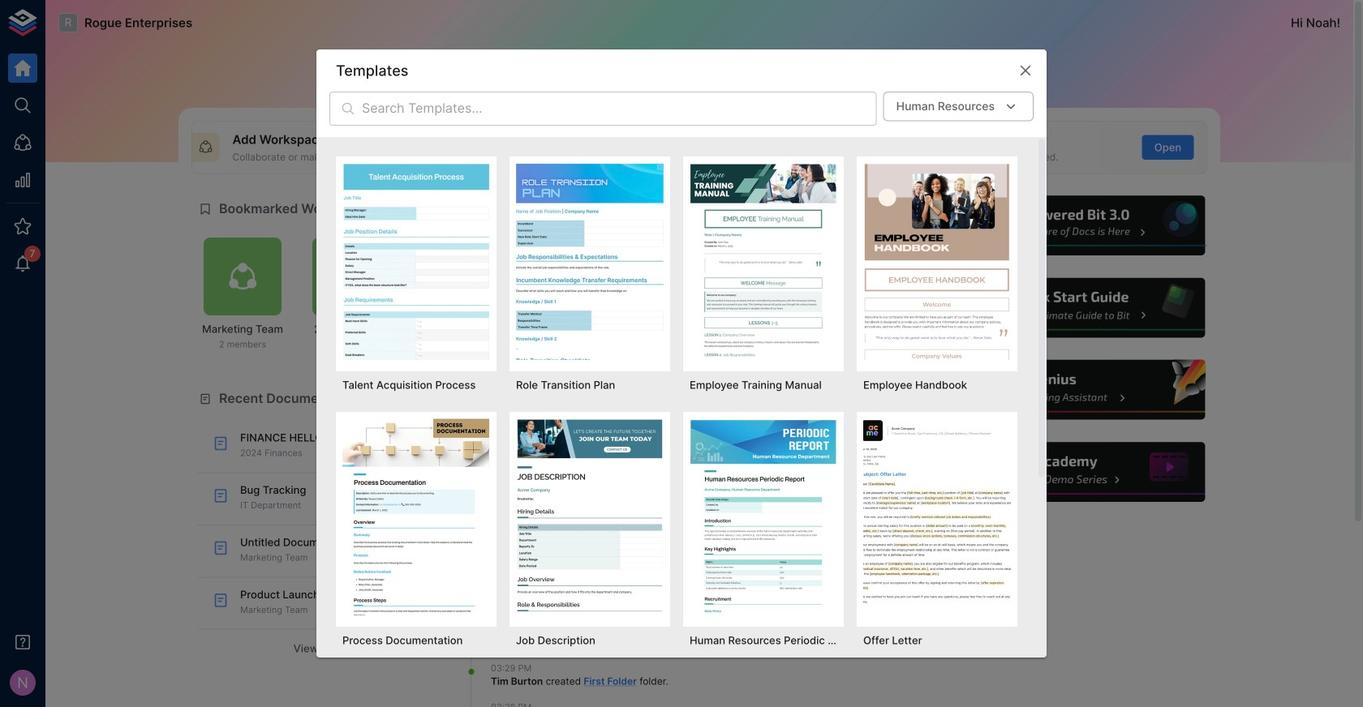 Task type: describe. For each thing, give the bounding box(es) containing it.
4 help image from the top
[[963, 440, 1207, 505]]

2 help image from the top
[[963, 276, 1207, 340]]

1 help image from the top
[[963, 194, 1207, 258]]

3 help image from the top
[[963, 358, 1207, 422]]

job description image
[[516, 419, 664, 616]]

employee training manual image
[[690, 163, 837, 360]]



Task type: vqa. For each thing, say whether or not it's contained in the screenshot.
Employee Handbook image
yes



Task type: locate. For each thing, give the bounding box(es) containing it.
dialog
[[316, 50, 1047, 707]]

human resources periodic report image
[[690, 419, 837, 616]]

Search Templates... text field
[[362, 92, 877, 126]]

employee handbook image
[[863, 163, 1011, 360]]

role transition plan image
[[516, 163, 664, 360]]

talent acquisition process image
[[342, 163, 490, 360]]

help image
[[963, 194, 1207, 258], [963, 276, 1207, 340], [963, 358, 1207, 422], [963, 440, 1207, 505]]

process documentation image
[[342, 419, 490, 616]]

offer letter image
[[863, 419, 1011, 616]]



